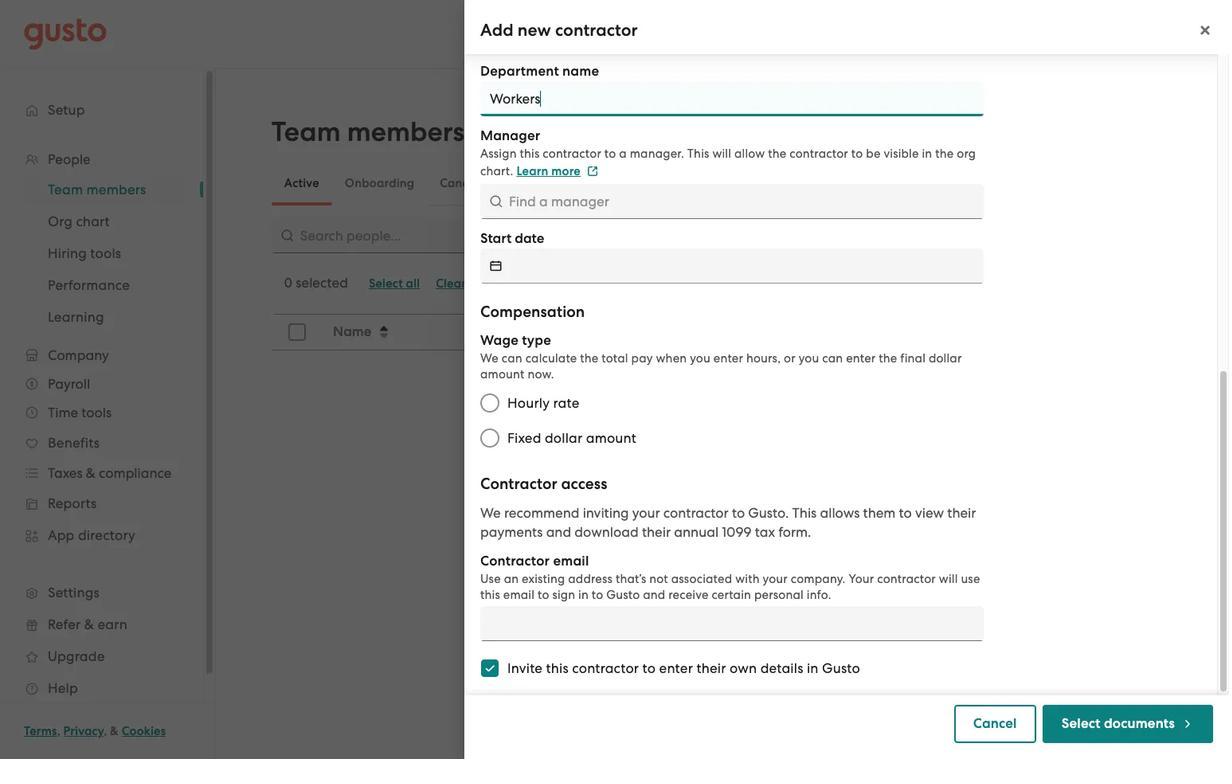 Task type: vqa. For each thing, say whether or not it's contained in the screenshot.
the Federal Tax Setup "document"
no



Task type: describe. For each thing, give the bounding box(es) containing it.
in inside assign this contractor to a manager. this will allow the contractor to be visible in the org chart.
[[922, 147, 932, 161]]

Fixed dollar amount radio
[[472, 421, 507, 456]]

manager.
[[630, 147, 684, 161]]

Search people... field
[[271, 218, 654, 253]]

use
[[961, 572, 980, 586]]

1 horizontal spatial enter
[[714, 351, 743, 366]]

1 horizontal spatial email
[[553, 553, 589, 570]]

home image
[[24, 18, 107, 50]]

org
[[957, 147, 976, 161]]

final
[[900, 351, 926, 366]]

onboarding button
[[332, 164, 427, 202]]

your
[[849, 572, 874, 586]]

1 horizontal spatial their
[[696, 660, 726, 676]]

calculate
[[525, 351, 577, 366]]

associated
[[671, 572, 732, 586]]

terms
[[24, 724, 57, 738]]

calendar outline image
[[490, 258, 502, 274]]

we inside we recommend inviting your contractor to gusto. this allows them to view their payments and download their annual 1099 tax form.
[[480, 505, 501, 521]]

add
[[480, 20, 514, 41]]

cookies
[[122, 724, 166, 738]]

chart.
[[480, 164, 513, 178]]

personal
[[754, 588, 804, 602]]

and inside contractor email use an existing address that's not associated with your company. your contractor will use this email to sign in to gusto and receive certain personal info.
[[643, 588, 665, 602]]

sign
[[552, 588, 575, 602]]

your inside we recommend inviting your contractor to gusto. this allows them to view their payments and download their annual 1099 tax form.
[[632, 505, 660, 521]]

contractor inside we recommend inviting your contractor to gusto. this allows them to view their payments and download their annual 1099 tax form.
[[663, 505, 729, 521]]

1 you from the left
[[690, 351, 710, 366]]

0 selected
[[284, 275, 348, 291]]

2 can from the left
[[822, 351, 843, 366]]

Hourly rate radio
[[472, 386, 507, 421]]

team
[[271, 115, 341, 148]]

start date
[[480, 230, 544, 247]]

2 you from the left
[[799, 351, 819, 366]]

date
[[515, 230, 544, 247]]

wage type we can calculate the total pay when you enter hours, or you can enter the final dollar amount now.
[[480, 332, 962, 382]]

0 horizontal spatial dollar
[[545, 430, 583, 446]]

team members tab list
[[271, 161, 1173, 206]]

with
[[735, 572, 760, 586]]

Department name field
[[480, 81, 984, 116]]

clear
[[436, 276, 466, 291]]

and inside we recommend inviting your contractor to gusto. this allows them to view their payments and download their annual 1099 tax form.
[[546, 524, 571, 540]]

compensation
[[480, 303, 585, 321]]

privacy link
[[63, 724, 104, 738]]

select for select all
[[369, 276, 403, 291]]

be
[[866, 147, 881, 161]]

select documents button
[[1042, 705, 1213, 743]]

offboarding
[[531, 176, 602, 190]]

0 horizontal spatial enter
[[659, 660, 693, 676]]

select for select documents
[[1062, 715, 1101, 732]]

terms link
[[24, 724, 57, 738]]

start
[[480, 230, 511, 247]]

people
[[714, 496, 758, 511]]

dollar inside wage type we can calculate the total pay when you enter hours, or you can enter the final dollar amount now.
[[929, 351, 962, 366]]

select all button
[[361, 271, 428, 296]]

will inside assign this contractor to a manager. this will allow the contractor to be visible in the org chart.
[[712, 147, 731, 161]]

we recommend inviting your contractor to gusto. this allows them to view their payments and download their annual 1099 tax form.
[[480, 505, 976, 540]]

invite
[[507, 660, 543, 676]]

fixed
[[507, 430, 541, 446]]

Select all rows on this page checkbox
[[279, 315, 314, 350]]

in inside contractor email use an existing address that's not associated with your company. your contractor will use this email to sign in to gusto and receive certain personal info.
[[578, 588, 589, 602]]

team members
[[271, 115, 464, 148]]

opens in a new tab image
[[587, 166, 598, 177]]

clear all button
[[428, 271, 491, 296]]

Start date field
[[510, 249, 984, 284]]

add new contractor
[[480, 20, 638, 41]]

cancel
[[973, 715, 1017, 732]]

address
[[568, 572, 613, 586]]

this inside assign this contractor to a manager. this will allow the contractor to be visible in the org chart.
[[687, 147, 709, 161]]

2 horizontal spatial enter
[[846, 351, 876, 366]]

select documents
[[1062, 715, 1175, 732]]

members
[[347, 115, 464, 148]]

no
[[692, 496, 710, 511]]

that's
[[616, 572, 646, 586]]

info.
[[807, 588, 831, 602]]

contractor inside contractor email use an existing address that's not associated with your company. your contractor will use this email to sign in to gusto and receive certain personal info.
[[877, 572, 936, 586]]

department name
[[480, 63, 599, 80]]

learn more
[[516, 164, 581, 178]]

access
[[561, 475, 607, 493]]

allows
[[820, 505, 860, 521]]

total
[[602, 351, 628, 366]]

the left total
[[580, 351, 599, 366]]

hourly
[[507, 395, 550, 411]]

inviting
[[583, 505, 629, 521]]

contractor for contractor access
[[480, 475, 557, 493]]

contractor access
[[480, 475, 607, 493]]

candidates
[[440, 176, 505, 190]]

own
[[730, 660, 757, 676]]

recommend
[[504, 505, 579, 521]]

this for invite
[[546, 660, 569, 676]]

account menu element
[[922, 0, 1205, 68]]

gusto.
[[748, 505, 789, 521]]

gusto inside contractor email use an existing address that's not associated with your company. your contractor will use this email to sign in to gusto and receive certain personal info.
[[606, 588, 640, 602]]

select all
[[369, 276, 420, 291]]

name
[[333, 323, 371, 340]]

onboarding
[[345, 176, 414, 190]]

visible
[[884, 147, 919, 161]]

details
[[760, 660, 803, 676]]

tax
[[755, 524, 775, 540]]

when
[[656, 351, 687, 366]]

department button
[[481, 315, 714, 349]]

new
[[518, 20, 551, 41]]

0
[[284, 275, 292, 291]]

learn
[[516, 164, 548, 178]]

an
[[504, 572, 519, 586]]

assign this contractor to a manager. this will allow the contractor to be visible in the org chart.
[[480, 147, 976, 178]]

now.
[[528, 367, 554, 382]]

dismissed button
[[615, 164, 696, 202]]

1 can from the left
[[502, 351, 522, 366]]



Task type: locate. For each thing, give the bounding box(es) containing it.
0 horizontal spatial your
[[632, 505, 660, 521]]

in
[[922, 147, 932, 161], [578, 588, 589, 602], [807, 660, 819, 676]]

your inside contractor email use an existing address that's not associated with your company. your contractor will use this email to sign in to gusto and receive certain personal info.
[[763, 572, 788, 586]]

hours,
[[746, 351, 781, 366]]

gusto down that's
[[606, 588, 640, 602]]

0 horizontal spatial and
[[546, 524, 571, 540]]

department
[[480, 63, 559, 80], [490, 323, 567, 340]]

this down use
[[480, 588, 500, 602]]

all for clear all
[[469, 276, 483, 291]]

their right view
[[947, 505, 976, 521]]

this
[[687, 147, 709, 161], [792, 505, 817, 521]]

0 horizontal spatial will
[[712, 147, 731, 161]]

2 horizontal spatial in
[[922, 147, 932, 161]]

view
[[915, 505, 944, 521]]

1 contractor from the top
[[480, 475, 557, 493]]

can down wage
[[502, 351, 522, 366]]

this
[[520, 147, 540, 161], [480, 588, 500, 602], [546, 660, 569, 676]]

department down new
[[480, 63, 559, 80]]

can right or
[[822, 351, 843, 366]]

new notifications image
[[585, 276, 601, 292], [585, 276, 601, 292]]

Contractor email email field
[[480, 606, 984, 641]]

enter left hours,
[[714, 351, 743, 366]]

1 horizontal spatial can
[[822, 351, 843, 366]]

0 vertical spatial their
[[947, 505, 976, 521]]

assign
[[480, 147, 517, 161]]

2 horizontal spatial their
[[947, 505, 976, 521]]

2 vertical spatial their
[[696, 660, 726, 676]]

1 , from the left
[[57, 724, 60, 738]]

active
[[284, 176, 319, 190]]

1 vertical spatial contractor
[[480, 553, 550, 570]]

1 horizontal spatial ,
[[104, 724, 107, 738]]

1 horizontal spatial this
[[520, 147, 540, 161]]

0 vertical spatial your
[[632, 505, 660, 521]]

dollar right final
[[929, 351, 962, 366]]

we inside wage type we can calculate the total pay when you enter hours, or you can enter the final dollar amount now.
[[480, 351, 499, 366]]

amount up access
[[586, 430, 636, 446]]

in down address
[[578, 588, 589, 602]]

1 vertical spatial will
[[939, 572, 958, 586]]

contractor up "an"
[[480, 553, 550, 570]]

contractor
[[555, 20, 638, 41], [543, 147, 601, 161], [790, 147, 848, 161], [663, 505, 729, 521], [877, 572, 936, 586], [572, 660, 639, 676]]

receive
[[669, 588, 709, 602]]

or
[[784, 351, 796, 366]]

form.
[[778, 524, 811, 540]]

to
[[604, 147, 616, 161], [851, 147, 863, 161], [732, 505, 745, 521], [899, 505, 912, 521], [538, 588, 549, 602], [592, 588, 603, 602], [642, 660, 656, 676]]

hourly rate
[[507, 395, 579, 411]]

all for select all
[[406, 276, 420, 291]]

no people found
[[692, 496, 798, 511]]

2 horizontal spatial this
[[546, 660, 569, 676]]

their left the annual
[[642, 524, 671, 540]]

1 horizontal spatial and
[[643, 588, 665, 602]]

their
[[947, 505, 976, 521], [642, 524, 671, 540], [696, 660, 726, 676]]

we
[[480, 351, 499, 366], [480, 505, 501, 521]]

0 vertical spatial we
[[480, 351, 499, 366]]

1 horizontal spatial select
[[1062, 715, 1101, 732]]

your
[[632, 505, 660, 521], [763, 572, 788, 586]]

will left allow
[[712, 147, 731, 161]]

0 horizontal spatial you
[[690, 351, 710, 366]]

1 vertical spatial this
[[480, 588, 500, 602]]

0 horizontal spatial can
[[502, 351, 522, 366]]

use
[[480, 572, 501, 586]]

1 vertical spatial select
[[1062, 715, 1101, 732]]

1 vertical spatial your
[[763, 572, 788, 586]]

Invite this contractor to enter their own details in Gusto checkbox
[[472, 651, 507, 686]]

them
[[863, 505, 896, 521]]

1099
[[722, 524, 752, 540]]

terms , privacy , & cookies
[[24, 724, 166, 738]]

2 all from the left
[[469, 276, 483, 291]]

all right clear
[[469, 276, 483, 291]]

0 vertical spatial this
[[520, 147, 540, 161]]

2 contractor from the top
[[480, 553, 550, 570]]

1 vertical spatial in
[[578, 588, 589, 602]]

this up learn
[[520, 147, 540, 161]]

can
[[502, 351, 522, 366], [822, 351, 843, 366]]

department for department name
[[480, 63, 559, 80]]

candidates button
[[427, 164, 518, 202]]

1 horizontal spatial will
[[939, 572, 958, 586]]

1 horizontal spatial you
[[799, 351, 819, 366]]

fixed dollar amount
[[507, 430, 636, 446]]

more
[[551, 164, 581, 178]]

this for assign
[[520, 147, 540, 161]]

1 horizontal spatial in
[[807, 660, 819, 676]]

all left clear
[[406, 276, 420, 291]]

enter left the own
[[659, 660, 693, 676]]

1 vertical spatial amount
[[586, 430, 636, 446]]

0 vertical spatial and
[[546, 524, 571, 540]]

0 vertical spatial department
[[480, 63, 559, 80]]

documents
[[1104, 715, 1175, 732]]

0 vertical spatial in
[[922, 147, 932, 161]]

email up address
[[553, 553, 589, 570]]

0 horizontal spatial select
[[369, 276, 403, 291]]

will
[[712, 147, 731, 161], [939, 572, 958, 586]]

0 selected status
[[284, 275, 348, 291]]

amount inside wage type we can calculate the total pay when you enter hours, or you can enter the final dollar amount now.
[[480, 367, 525, 382]]

you right or
[[799, 351, 819, 366]]

privacy
[[63, 724, 104, 738]]

email down "an"
[[503, 588, 535, 602]]

the
[[768, 147, 787, 161], [935, 147, 954, 161], [580, 351, 599, 366], [879, 351, 897, 366]]

1 we from the top
[[480, 351, 499, 366]]

dismissed
[[628, 176, 683, 190]]

manager
[[480, 127, 540, 144]]

2 vertical spatial this
[[546, 660, 569, 676]]

gusto
[[606, 588, 640, 602], [822, 660, 860, 676]]

0 horizontal spatial gusto
[[606, 588, 640, 602]]

Manager field
[[480, 184, 984, 219]]

1 horizontal spatial gusto
[[822, 660, 860, 676]]

contractor up recommend
[[480, 475, 557, 493]]

0 vertical spatial amount
[[480, 367, 525, 382]]

in right visible
[[922, 147, 932, 161]]

2 vertical spatial in
[[807, 660, 819, 676]]

not
[[649, 572, 668, 586]]

0 horizontal spatial their
[[642, 524, 671, 540]]

you
[[690, 351, 710, 366], [799, 351, 819, 366]]

this right invite
[[546, 660, 569, 676]]

this right the manager.
[[687, 147, 709, 161]]

name
[[562, 63, 599, 80]]

this up 'form.'
[[792, 505, 817, 521]]

cookies button
[[122, 722, 166, 741]]

pay
[[631, 351, 653, 366]]

add a contractor dialog
[[464, 0, 1229, 759]]

department inside button
[[490, 323, 567, 340]]

0 vertical spatial contractor
[[480, 475, 557, 493]]

contractor for contractor email use an existing address that's not associated with your company. your contractor will use this email to sign in to gusto and receive certain personal info.
[[480, 553, 550, 570]]

you right when
[[690, 351, 710, 366]]

cancel button
[[954, 705, 1036, 743]]

1 vertical spatial email
[[503, 588, 535, 602]]

download
[[575, 524, 639, 540]]

1 vertical spatial dollar
[[545, 430, 583, 446]]

will inside contractor email use an existing address that's not associated with your company. your contractor will use this email to sign in to gusto and receive certain personal info.
[[939, 572, 958, 586]]

contractor inside contractor email use an existing address that's not associated with your company. your contractor will use this email to sign in to gusto and receive certain personal info.
[[480, 553, 550, 570]]

we up 'payments'
[[480, 505, 501, 521]]

department inside add a contractor dialog
[[480, 63, 559, 80]]

will left use
[[939, 572, 958, 586]]

learn more link
[[516, 164, 598, 178]]

all
[[406, 276, 420, 291], [469, 276, 483, 291]]

we down wage
[[480, 351, 499, 366]]

type
[[522, 332, 551, 349]]

2 we from the top
[[480, 505, 501, 521]]

select inside add a contractor dialog
[[1062, 715, 1101, 732]]

1 vertical spatial we
[[480, 505, 501, 521]]

this inside we recommend inviting your contractor to gusto. this allows them to view their payments and download their annual 1099 tax form.
[[792, 505, 817, 521]]

0 horizontal spatial this
[[480, 588, 500, 602]]

0 horizontal spatial in
[[578, 588, 589, 602]]

&
[[110, 724, 119, 738]]

invite this contractor to enter their own details in gusto
[[507, 660, 860, 676]]

contractor email use an existing address that's not associated with your company. your contractor will use this email to sign in to gusto and receive certain personal info.
[[480, 553, 980, 602]]

enter
[[714, 351, 743, 366], [846, 351, 876, 366], [659, 660, 693, 676]]

select left the documents
[[1062, 715, 1101, 732]]

the right allow
[[768, 147, 787, 161]]

this inside assign this contractor to a manager. this will allow the contractor to be visible in the org chart.
[[520, 147, 540, 161]]

1 horizontal spatial all
[[469, 276, 483, 291]]

the left final
[[879, 351, 897, 366]]

payments
[[480, 524, 543, 540]]

department for department
[[490, 323, 567, 340]]

0 vertical spatial dollar
[[929, 351, 962, 366]]

contractor
[[480, 475, 557, 493], [480, 553, 550, 570]]

in right details
[[807, 660, 819, 676]]

and
[[546, 524, 571, 540], [643, 588, 665, 602]]

0 vertical spatial this
[[687, 147, 709, 161]]

and down recommend
[[546, 524, 571, 540]]

select
[[369, 276, 403, 291], [1062, 715, 1101, 732]]

1 horizontal spatial dollar
[[929, 351, 962, 366]]

0 vertical spatial will
[[712, 147, 731, 161]]

1 vertical spatial gusto
[[822, 660, 860, 676]]

and down not
[[643, 588, 665, 602]]

0 horizontal spatial email
[[503, 588, 535, 602]]

1 vertical spatial department
[[490, 323, 567, 340]]

1 all from the left
[[406, 276, 420, 291]]

your right inviting
[[632, 505, 660, 521]]

2 , from the left
[[104, 724, 107, 738]]

your up the personal
[[763, 572, 788, 586]]

,
[[57, 724, 60, 738], [104, 724, 107, 738]]

1 vertical spatial this
[[792, 505, 817, 521]]

a
[[619, 147, 627, 161]]

1 horizontal spatial your
[[763, 572, 788, 586]]

select up name button
[[369, 276, 403, 291]]

amount up hourly rate radio
[[480, 367, 525, 382]]

name button
[[323, 315, 479, 349]]

department down compensation
[[490, 323, 567, 340]]

0 horizontal spatial all
[[406, 276, 420, 291]]

1 vertical spatial their
[[642, 524, 671, 540]]

1 vertical spatial and
[[643, 588, 665, 602]]

1 horizontal spatial amount
[[586, 430, 636, 446]]

offboarding button
[[518, 164, 615, 202]]

existing
[[522, 572, 565, 586]]

0 horizontal spatial ,
[[57, 724, 60, 738]]

dollar down rate
[[545, 430, 583, 446]]

0 vertical spatial select
[[369, 276, 403, 291]]

, left privacy 'link'
[[57, 724, 60, 738]]

found
[[761, 496, 798, 511]]

0 horizontal spatial amount
[[480, 367, 525, 382]]

selected
[[296, 275, 348, 291]]

gusto right details
[[822, 660, 860, 676]]

enter left final
[[846, 351, 876, 366]]

0 vertical spatial gusto
[[606, 588, 640, 602]]

their left the own
[[696, 660, 726, 676]]

the left the org
[[935, 147, 954, 161]]

this inside contractor email use an existing address that's not associated with your company. your contractor will use this email to sign in to gusto and receive certain personal info.
[[480, 588, 500, 602]]

0 horizontal spatial this
[[687, 147, 709, 161]]

active button
[[271, 164, 332, 202]]

clear all
[[436, 276, 483, 291]]

, left & on the bottom left of page
[[104, 724, 107, 738]]

1 horizontal spatial this
[[792, 505, 817, 521]]

0 vertical spatial email
[[553, 553, 589, 570]]



